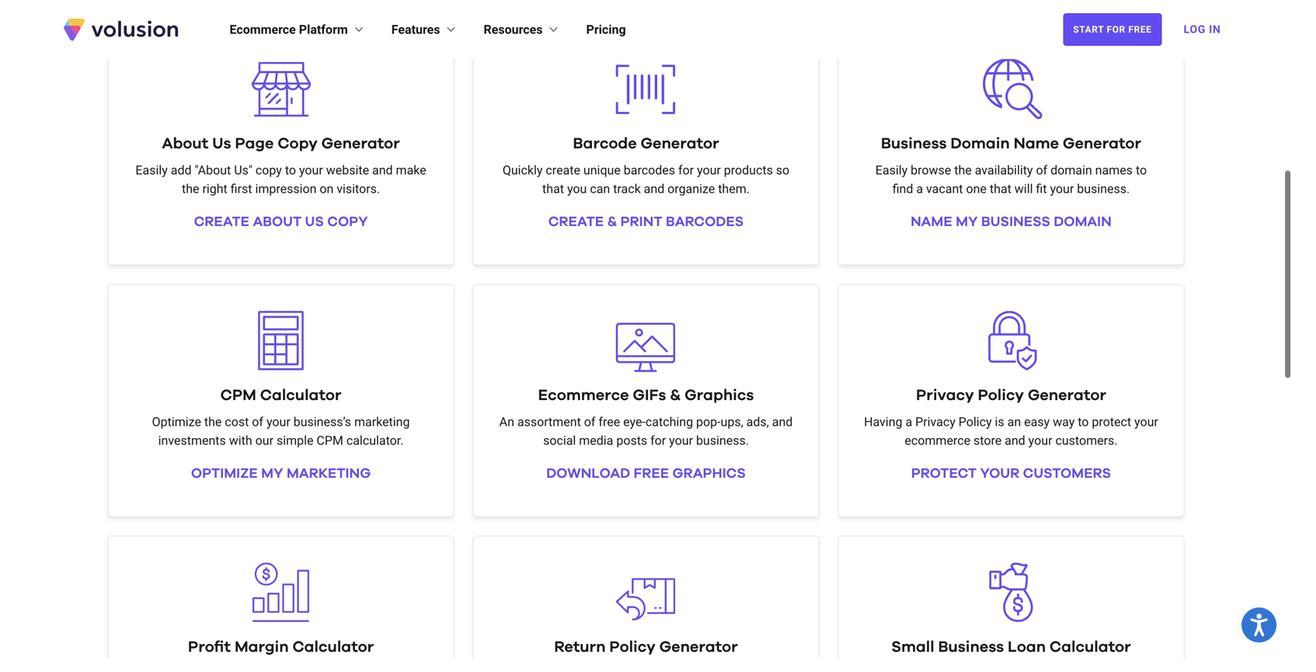Task type: vqa. For each thing, say whether or not it's contained in the screenshot.
leftmost business.
yes



Task type: locate. For each thing, give the bounding box(es) containing it.
1 horizontal spatial cpm
[[317, 433, 343, 448]]

create
[[194, 215, 250, 229], [549, 215, 604, 229]]

the up the one
[[955, 163, 972, 178]]

1 vertical spatial the
[[182, 182, 199, 196]]

2 vertical spatial policy
[[610, 640, 656, 655]]

privacy inside having a privacy policy is an easy way to protect your ecommerce store and your customers.
[[916, 415, 956, 430]]

free down posts
[[634, 467, 669, 481]]

vacant
[[927, 182, 963, 196]]

first
[[231, 182, 252, 196]]

0 vertical spatial business
[[881, 136, 947, 152]]

business.
[[1078, 182, 1130, 196], [696, 433, 749, 448]]

easily left add
[[136, 163, 168, 178]]

0 horizontal spatial to
[[285, 163, 296, 178]]

1 vertical spatial cpm
[[317, 433, 343, 448]]

of up our at the bottom left of page
[[252, 415, 263, 430]]

easily for business domain name generator
[[876, 163, 908, 178]]

1 horizontal spatial create
[[549, 215, 604, 229]]

1 vertical spatial privacy
[[916, 415, 956, 430]]

free right for
[[1129, 24, 1152, 35]]

and left make
[[372, 163, 393, 178]]

privacy policy generator
[[916, 388, 1107, 403]]

2 create from the left
[[549, 215, 604, 229]]

1 horizontal spatial business.
[[1078, 182, 1130, 196]]

0 horizontal spatial create
[[194, 215, 250, 229]]

for inside an assortment of free eye-catching pop-ups, ads, and social media posts for your business.
[[651, 433, 666, 448]]

ecommerce inside 'ecommerce platform' dropdown button
[[230, 22, 296, 37]]

1 horizontal spatial a
[[917, 182, 923, 196]]

our
[[255, 433, 274, 448]]

0 horizontal spatial ecommerce
[[230, 22, 296, 37]]

to up impression
[[285, 163, 296, 178]]

of
[[1037, 163, 1048, 178], [252, 415, 263, 430], [584, 415, 596, 430]]

0 horizontal spatial of
[[252, 415, 263, 430]]

& left print on the top of the page
[[608, 215, 617, 229]]

business up browse
[[881, 136, 947, 152]]

& right gifs
[[670, 388, 681, 403]]

1 horizontal spatial easily
[[876, 163, 908, 178]]

2 vertical spatial the
[[204, 415, 222, 430]]

the down add
[[182, 182, 199, 196]]

barcodes
[[666, 215, 744, 229]]

1 vertical spatial a
[[906, 415, 913, 430]]

return policy generator
[[554, 640, 738, 655]]

barcode generator
[[573, 136, 719, 152]]

your down catching
[[669, 433, 693, 448]]

and inside quickly create unique barcodes for your products so that you can track and organize them.
[[644, 182, 665, 196]]

cpm down business's
[[317, 433, 343, 448]]

your
[[299, 163, 323, 178], [697, 163, 721, 178], [1050, 182, 1074, 196], [267, 415, 291, 430], [1135, 415, 1159, 430], [669, 433, 693, 448], [1029, 433, 1053, 448]]

1 easily from the left
[[136, 163, 168, 178]]

cpm up cost
[[220, 388, 256, 403]]

2 privacy from the top
[[916, 415, 956, 430]]

features button
[[392, 20, 459, 39]]

2 that from the left
[[990, 182, 1012, 196]]

your up our at the bottom left of page
[[267, 415, 291, 430]]

0 horizontal spatial the
[[182, 182, 199, 196]]

profit
[[188, 640, 231, 655]]

0 vertical spatial ecommerce
[[230, 22, 296, 37]]

social
[[543, 433, 576, 448]]

and
[[372, 163, 393, 178], [644, 182, 665, 196], [772, 415, 793, 430], [1005, 433, 1026, 448]]

eye-
[[624, 415, 646, 430]]

my down the one
[[956, 215, 978, 229]]

print
[[621, 215, 663, 229]]

to inside easily browse the availability of domain names to find a vacant one that will fit your business.
[[1136, 163, 1147, 178]]

calculator right margin
[[293, 640, 374, 655]]

1 horizontal spatial my
[[956, 215, 978, 229]]

0 horizontal spatial easily
[[136, 163, 168, 178]]

1 horizontal spatial free
[[1129, 24, 1152, 35]]

policy inside having a privacy policy is an easy way to protect your ecommerce store and your customers.
[[959, 415, 992, 430]]

download
[[546, 467, 631, 481]]

track
[[613, 182, 641, 196]]

ecommerce up free
[[538, 388, 629, 403]]

so
[[776, 163, 790, 178]]

platform
[[299, 22, 348, 37]]

and right ads,
[[772, 415, 793, 430]]

unique
[[584, 163, 621, 178]]

policy
[[978, 388, 1024, 403], [959, 415, 992, 430], [610, 640, 656, 655]]

1 horizontal spatial to
[[1078, 415, 1089, 430]]

0 vertical spatial policy
[[978, 388, 1024, 403]]

create about us copy link
[[194, 215, 368, 229]]

copy
[[327, 215, 368, 229]]

of inside optimize the cost of your business's marketing investments with our simple cpm calculator.
[[252, 415, 263, 430]]

1 horizontal spatial &
[[670, 388, 681, 403]]

2 horizontal spatial of
[[1037, 163, 1048, 178]]

find
[[893, 182, 914, 196]]

0 vertical spatial for
[[679, 163, 694, 178]]

policy up store
[[959, 415, 992, 430]]

&
[[608, 215, 617, 229], [670, 388, 681, 403]]

to inside having a privacy policy is an easy way to protect your ecommerce store and your customers.
[[1078, 415, 1089, 430]]

business. down "ups,"
[[696, 433, 749, 448]]

2 horizontal spatial to
[[1136, 163, 1147, 178]]

your
[[981, 467, 1020, 481]]

ecommerce left platform
[[230, 22, 296, 37]]

ecommerce for ecommerce platform
[[230, 22, 296, 37]]

calculator
[[260, 388, 342, 403], [293, 640, 374, 655], [1050, 640, 1131, 655]]

will
[[1015, 182, 1033, 196]]

for down catching
[[651, 433, 666, 448]]

privacy
[[916, 388, 974, 403], [916, 415, 956, 430]]

your right fit
[[1050, 182, 1074, 196]]

domain
[[1054, 215, 1112, 229]]

business. down names
[[1078, 182, 1130, 196]]

0 horizontal spatial my
[[261, 467, 283, 481]]

1 horizontal spatial of
[[584, 415, 596, 430]]

to right names
[[1136, 163, 1147, 178]]

1 vertical spatial business.
[[696, 433, 749, 448]]

products
[[724, 163, 773, 178]]

that inside easily browse the availability of domain names to find a vacant one that will fit your business.
[[990, 182, 1012, 196]]

loan
[[1008, 640, 1046, 655]]

0 horizontal spatial business.
[[696, 433, 749, 448]]

your right protect
[[1135, 415, 1159, 430]]

that down availability at the right
[[990, 182, 1012, 196]]

1 vertical spatial my
[[261, 467, 283, 481]]

"about
[[195, 163, 231, 178]]

1 vertical spatial for
[[651, 433, 666, 448]]

ecommerce gifs & graphics
[[538, 388, 754, 403]]

start for free link
[[1064, 13, 1162, 46]]

1 horizontal spatial ecommerce
[[538, 388, 629, 403]]

and down barcodes
[[644, 182, 665, 196]]

0 vertical spatial business.
[[1078, 182, 1130, 196]]

easily up find
[[876, 163, 908, 178]]

1 vertical spatial policy
[[959, 415, 992, 430]]

impression
[[255, 182, 317, 196]]

to inside easily add "about us" copy to your website and make the right first impression on visitors.
[[285, 163, 296, 178]]

1 horizontal spatial the
[[204, 415, 222, 430]]

easily inside easily browse the availability of domain names to find a vacant one that will fit your business.
[[876, 163, 908, 178]]

small
[[892, 640, 935, 655]]

policy right "return"
[[610, 640, 656, 655]]

1 create from the left
[[194, 215, 250, 229]]

cpm
[[220, 388, 256, 403], [317, 433, 343, 448]]

us
[[305, 215, 324, 229]]

policy for privacy policy generator
[[978, 388, 1024, 403]]

a right find
[[917, 182, 923, 196]]

create down right
[[194, 215, 250, 229]]

having a privacy policy is an easy way to protect your ecommerce store and your customers.
[[864, 415, 1159, 448]]

your up on
[[299, 163, 323, 178]]

policy up is
[[978, 388, 1024, 403]]

of inside easily browse the availability of domain names to find a vacant one that will fit your business.
[[1037, 163, 1048, 178]]

to up the customers. at bottom right
[[1078, 415, 1089, 430]]

create down you
[[549, 215, 604, 229]]

2 horizontal spatial the
[[955, 163, 972, 178]]

for up organize
[[679, 163, 694, 178]]

ecommerce for ecommerce gifs & graphics
[[538, 388, 629, 403]]

my for calculator
[[261, 467, 283, 481]]

0 horizontal spatial that
[[543, 182, 564, 196]]

0 horizontal spatial a
[[906, 415, 913, 430]]

domain
[[1051, 163, 1093, 178]]

right
[[202, 182, 228, 196]]

and down an
[[1005, 433, 1026, 448]]

name
[[911, 215, 953, 229]]

0 vertical spatial the
[[955, 163, 972, 178]]

easily inside easily add "about us" copy to your website and make the right first impression on visitors.
[[136, 163, 168, 178]]

0 horizontal spatial &
[[608, 215, 617, 229]]

ecommerce
[[230, 22, 296, 37], [538, 388, 629, 403]]

business
[[881, 136, 947, 152], [939, 640, 1004, 655]]

0 vertical spatial &
[[608, 215, 617, 229]]

business
[[982, 215, 1051, 229]]

0 vertical spatial a
[[917, 182, 923, 196]]

a right having
[[906, 415, 913, 430]]

quickly create unique barcodes for your products so that you can track and organize them.
[[503, 163, 790, 196]]

2 easily from the left
[[876, 163, 908, 178]]

1 horizontal spatial that
[[990, 182, 1012, 196]]

1 horizontal spatial for
[[679, 163, 694, 178]]

protect your customers link
[[912, 467, 1112, 481]]

the left cost
[[204, 415, 222, 430]]

0 vertical spatial free
[[1129, 24, 1152, 35]]

of up fit
[[1037, 163, 1048, 178]]

0 vertical spatial privacy
[[916, 388, 974, 403]]

in
[[1210, 23, 1222, 36]]

0 vertical spatial my
[[956, 215, 978, 229]]

open accessibe: accessibility options, statement and help image
[[1251, 614, 1268, 637]]

your inside quickly create unique barcodes for your products so that you can track and organize them.
[[697, 163, 721, 178]]

is
[[995, 415, 1005, 430]]

calculator right loan
[[1050, 640, 1131, 655]]

1 vertical spatial ecommerce
[[538, 388, 629, 403]]

download free graphics
[[546, 467, 746, 481]]

0 horizontal spatial free
[[634, 467, 669, 481]]

having
[[864, 415, 903, 430]]

0 vertical spatial cpm
[[220, 388, 256, 403]]

free
[[1129, 24, 1152, 35], [634, 467, 669, 481]]

that down create
[[543, 182, 564, 196]]

0 horizontal spatial for
[[651, 433, 666, 448]]

features
[[392, 22, 440, 37]]

your up organize
[[697, 163, 721, 178]]

1 privacy from the top
[[916, 388, 974, 403]]

of left free
[[584, 415, 596, 430]]

your inside easily add "about us" copy to your website and make the right first impression on visitors.
[[299, 163, 323, 178]]

business left loan
[[939, 640, 1004, 655]]

1 that from the left
[[543, 182, 564, 196]]

my down our at the bottom left of page
[[261, 467, 283, 481]]

fit
[[1036, 182, 1047, 196]]

optimize the cost of your business's marketing investments with our simple cpm calculator.
[[152, 415, 410, 448]]



Task type: describe. For each thing, give the bounding box(es) containing it.
your inside optimize the cost of your business's marketing investments with our simple cpm calculator.
[[267, 415, 291, 430]]

you
[[567, 182, 587, 196]]

policy for return policy generator
[[610, 640, 656, 655]]

create & print barcodes
[[549, 215, 744, 229]]

about
[[162, 136, 209, 152]]

pricing link
[[586, 20, 626, 39]]

and inside an assortment of free eye-catching pop-ups, ads, and social media posts for your business.
[[772, 415, 793, 430]]

us"
[[234, 163, 253, 178]]

page
[[235, 136, 274, 152]]

business. inside an assortment of free eye-catching pop-ups, ads, and social media posts for your business.
[[696, 433, 749, 448]]

business. inside easily browse the availability of domain names to find a vacant one that will fit your business.
[[1078, 182, 1130, 196]]

name my business domain link
[[911, 215, 1112, 229]]

create & print barcodes link
[[549, 215, 744, 229]]

for inside quickly create unique barcodes for your products so that you can track and organize them.
[[679, 163, 694, 178]]

profit margin calculator
[[188, 640, 374, 655]]

log in link
[[1175, 12, 1231, 47]]

optimize my marketing link
[[191, 467, 371, 481]]

ecommerce
[[905, 433, 971, 448]]

business's
[[294, 415, 351, 430]]

small business loan calculator
[[892, 640, 1131, 655]]

0 horizontal spatial cpm
[[220, 388, 256, 403]]

availability
[[975, 163, 1033, 178]]

margin
[[235, 640, 289, 655]]

website
[[326, 163, 369, 178]]

your down easy
[[1029, 433, 1053, 448]]

an
[[1008, 415, 1022, 430]]

and inside having a privacy policy is an easy way to protect your ecommerce store and your customers.
[[1005, 433, 1026, 448]]

your inside an assortment of free eye-catching pop-ups, ads, and social media posts for your business.
[[669, 433, 693, 448]]

for
[[1107, 24, 1126, 35]]

create for barcode
[[549, 215, 604, 229]]

1 vertical spatial business
[[939, 640, 1004, 655]]

create for about
[[194, 215, 250, 229]]

quickly
[[503, 163, 543, 178]]

create
[[546, 163, 581, 178]]

an
[[500, 415, 515, 430]]

log
[[1184, 23, 1206, 36]]

an assortment of free eye-catching pop-ups, ads, and social media posts for your business.
[[500, 415, 793, 448]]

protect your customers
[[912, 467, 1112, 481]]

names
[[1096, 163, 1133, 178]]

ads,
[[747, 415, 769, 430]]

a inside easily browse the availability of domain names to find a vacant one that will fit your business.
[[917, 182, 923, 196]]

graphics
[[685, 388, 754, 403]]

investments
[[158, 433, 226, 448]]

of inside an assortment of free eye-catching pop-ups, ads, and social media posts for your business.
[[584, 415, 596, 430]]

ups,
[[721, 415, 744, 430]]

about
[[253, 215, 302, 229]]

posts
[[617, 433, 648, 448]]

domain
[[951, 136, 1010, 152]]

download free graphics link
[[546, 467, 746, 481]]

on
[[320, 182, 334, 196]]

add
[[171, 163, 192, 178]]

optimize
[[152, 415, 201, 430]]

ecommerce platform
[[230, 22, 348, 37]]

can
[[590, 182, 610, 196]]

and inside easily add "about us" copy to your website and make the right first impression on visitors.
[[372, 163, 393, 178]]

log in
[[1184, 23, 1222, 36]]

your inside easily browse the availability of domain names to find a vacant one that will fit your business.
[[1050, 182, 1074, 196]]

easy
[[1025, 415, 1050, 430]]

1 vertical spatial free
[[634, 467, 669, 481]]

protect
[[912, 467, 977, 481]]

business domain name generator
[[881, 136, 1142, 152]]

them.
[[718, 182, 750, 196]]

start
[[1074, 24, 1104, 35]]

calculator.
[[347, 433, 404, 448]]

about us page copy generator
[[162, 136, 400, 152]]

resources button
[[484, 20, 562, 39]]

easily for about us page copy generator
[[136, 163, 168, 178]]

one
[[967, 182, 987, 196]]

visitors.
[[337, 182, 380, 196]]

cost
[[225, 415, 249, 430]]

customers
[[1023, 467, 1112, 481]]

copy
[[278, 136, 318, 152]]

browse
[[911, 163, 952, 178]]

make
[[396, 163, 427, 178]]

free
[[599, 415, 620, 430]]

the inside optimize the cost of your business's marketing investments with our simple cpm calculator.
[[204, 415, 222, 430]]

assortment
[[518, 415, 581, 430]]

return
[[554, 640, 606, 655]]

barcodes
[[624, 163, 675, 178]]

start for free
[[1074, 24, 1152, 35]]

with
[[229, 433, 252, 448]]

graphics
[[673, 467, 746, 481]]

protect
[[1092, 415, 1132, 430]]

my for domain
[[956, 215, 978, 229]]

create about us copy
[[194, 215, 368, 229]]

copy
[[256, 163, 282, 178]]

the inside easily browse the availability of domain names to find a vacant one that will fit your business.
[[955, 163, 972, 178]]

pricing
[[586, 22, 626, 37]]

a inside having a privacy policy is an easy way to protect your ecommerce store and your customers.
[[906, 415, 913, 430]]

store
[[974, 433, 1002, 448]]

calculator up business's
[[260, 388, 342, 403]]

name
[[1014, 136, 1060, 152]]

that inside quickly create unique barcodes for your products so that you can track and organize them.
[[543, 182, 564, 196]]

ecommerce platform button
[[230, 20, 367, 39]]

the inside easily add "about us" copy to your website and make the right first impression on visitors.
[[182, 182, 199, 196]]

cpm inside optimize the cost of your business's marketing investments with our simple cpm calculator.
[[317, 433, 343, 448]]

optimize
[[191, 467, 258, 481]]

resources
[[484, 22, 543, 37]]

barcode
[[573, 136, 637, 152]]

marketing
[[287, 467, 371, 481]]

1 vertical spatial &
[[670, 388, 681, 403]]

simple
[[277, 433, 314, 448]]



